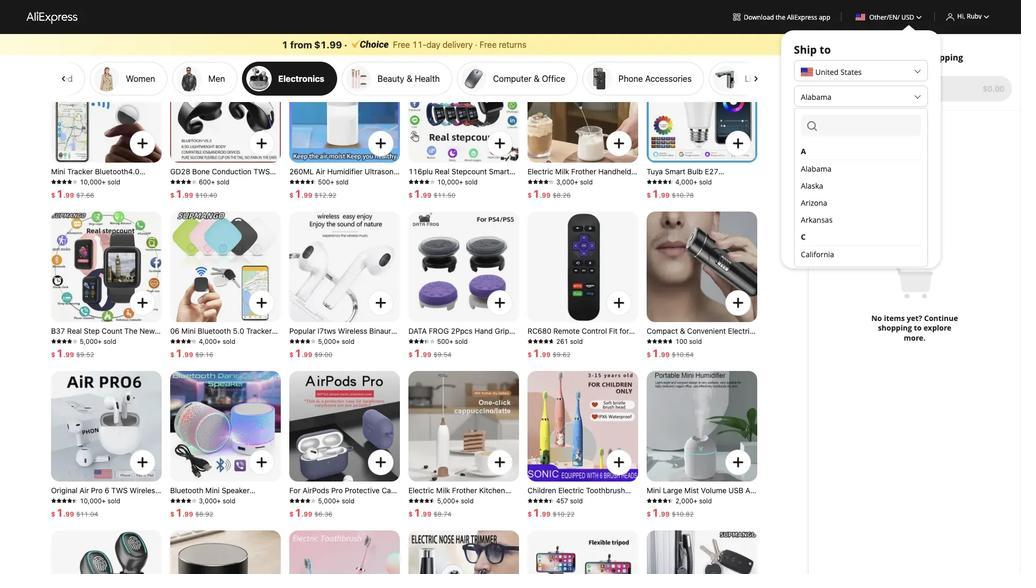 Task type: locate. For each thing, give the bounding box(es) containing it.
 for children electric toothbrush with replace brush heads kids cartoon toothbrush ultrasonic sonic electric toothbrush with 6 head
[[611, 454, 628, 472]]

for inside bluetooth mini speaker wireless speaker colorful led tf card usb subwoofer portable mp3 music sound column for pc phone
[[199, 525, 210, 534]]

$ inside $ 1 . 9 9 $10.64
[[647, 351, 651, 359]]

air for original
[[80, 487, 89, 495]]

$ inside $ 1 . 9 9 $9.54
[[409, 351, 413, 359]]

$ inside $ 1 . 9 9 $8.26
[[528, 192, 532, 199]]

5,000+ sold for frother
[[437, 498, 474, 505]]

$ inside $ 1 . 9 9 $10.82
[[647, 511, 651, 518]]

$ inside $ 1 . 9 9 $9.00
[[290, 351, 294, 359]]

ship to
[[795, 42, 831, 57]]

more.
[[904, 333, 926, 343]]

1 horizontal spatial 3
[[802, 117, 806, 127]]

0 horizontal spatial kids
[[51, 196, 66, 205]]

tracking
[[209, 346, 238, 355]]

cappuccino for coffee
[[552, 187, 593, 195]]

10,000+ sold for mini
[[80, 498, 120, 505]]

1 vertical spatial women
[[441, 196, 467, 205]]

500+ up one
[[437, 338, 454, 345]]

apple right color
[[375, 496, 395, 505]]

0 vertical spatial bulb
[[688, 167, 703, 176]]

electric up 457 sold
[[559, 487, 584, 495]]

$ 1 . 9 9 $9.00
[[290, 347, 333, 359]]

. inside $ 1 . 9 9 $9.16
[[182, 351, 185, 359]]

1 horizontal spatial pro
[[331, 487, 343, 495]]

function
[[451, 177, 481, 186]]

b37
[[51, 327, 65, 336]]

home down the oil
[[290, 206, 310, 214]]

lights & home improvement up ship
[[745, 17, 855, 27]]

0 vertical spatial headphones
[[170, 177, 214, 186]]

lightweight
[[186, 187, 226, 195]]

1 vertical spatial 500+ sold
[[437, 338, 468, 345]]

new inside b37 real step count the new rechargeable smart watch men and women fitness watch phone connection is fully compati
[[140, 327, 155, 336]]

0 horizontal spatial phone
[[51, 356, 73, 365]]

electric
[[528, 167, 554, 176], [728, 327, 754, 336], [409, 487, 434, 495], [559, 487, 584, 495], [549, 515, 575, 524]]

bluetooth up tracking
[[198, 327, 231, 336]]

. left $8.26
[[540, 192, 542, 199]]

humidifier up sprayer
[[327, 167, 363, 176]]

milk inside the electric milk frother handheld mixer coffee foamer egg beater cappuccino stirrer mini portable blenders home kitchen whisk tool
[[556, 167, 570, 176]]

500+ sold for 2ppcs
[[437, 338, 468, 345]]

ear right in
[[364, 337, 375, 345]]

2 5-star rated from the top
[[23, 73, 73, 84]]

0 horizontal spatial air
[[80, 487, 89, 495]]

real up rechargeable
[[67, 327, 82, 336]]

real
[[435, 167, 450, 176], [67, 327, 82, 336]]

1 left $7.66 at the top
[[56, 187, 63, 200]]

1 for data frog 2ppcs hand grip extenders caps for ps4 ps5 xbox one gamepad thumb stick grips high/low rise covers accessories for ps4
[[414, 347, 421, 359]]

0 vertical spatial step
[[483, 177, 499, 186]]

$ for mini tracker bluetooth4.0 smart locator smart anti lost device locator mobile keys pet kids finder for apple
[[51, 192, 55, 199]]

notch
[[808, 117, 828, 127]]

watch
[[409, 177, 430, 186], [471, 187, 493, 195], [123, 337, 145, 345], [121, 346, 143, 355]]

600+ sold
[[199, 178, 230, 186]]

sold left color
[[342, 498, 355, 505]]

0 horizontal spatial 3,000+
[[199, 498, 221, 505]]

. left $11.04
[[63, 511, 66, 518]]

drink
[[409, 496, 427, 505]]

smart right stepcount
[[489, 167, 510, 176]]

children
[[528, 487, 557, 495]]

1 vertical spatial kids
[[263, 337, 278, 345]]

. for original air pro 6 tws wireless bluetooth earphones headphones mini earpone headset for xiaomi android apple iphone earbuds
[[63, 511, 66, 518]]

1 free from the left
[[393, 39, 410, 50]]

sold up 'wet'
[[690, 338, 702, 345]]

1 vertical spatial 6
[[528, 525, 533, 534]]

toothbrush down brush
[[577, 515, 616, 524]]

1 vertical spatial headphones
[[51, 506, 95, 515]]

$ inside $ 1 . 9 9 $10.40
[[170, 192, 175, 199]]

e27
[[705, 167, 719, 176]]

0 vertical spatial stirrer
[[595, 187, 617, 195]]

0 horizontal spatial kitchen
[[479, 487, 505, 495]]

$10.40
[[195, 192, 217, 199]]

0 vertical spatial to
[[820, 42, 831, 57]]

ps5
[[494, 337, 508, 345]]

android inside original air pro 6 tws wireless bluetooth earphones headphones mini earpone headset for xiaomi android apple iphone earbuds
[[120, 515, 147, 524]]

0 horizontal spatial frother
[[452, 487, 477, 495]]

1 left 2
[[547, 337, 552, 345]]

1 vertical spatial 500+
[[437, 338, 454, 345]]

portable up the oil
[[290, 187, 318, 195]]

control down 100-
[[700, 196, 725, 205]]

new inside for airpods pro protective case silicone new solid color apple bluetooth headset soft case protective cover
[[318, 496, 334, 505]]

 for rc680 remote control fit for roku 1 2 3 4 lt se dvp sd hd x rk-nahs
[[611, 295, 628, 312]]

ear inside gd28 bone conduction tws headphones bluetooth v5.3 ear clip lightweight business sports game headset with mic noise reduction
[[269, 177, 281, 186]]

10,000+ sold for smart
[[437, 178, 478, 186]]

aromatherapy inside "260ml air humidifier ultrasonic mini aromatherapy diffuser portable sprayer usb essential oil atomizer led lamp for home car"
[[306, 177, 354, 186]]

1 for electric milk frother kitchen drink foamer mixer stirrer coffee cappuccino creamer whisk frothy blend egg beater
[[414, 507, 421, 519]]

pro inside original air pro 6 tws wireless bluetooth earphones headphones mini earpone headset for xiaomi android apple iphone earbuds
[[91, 487, 103, 495]]

to inside no items yet? continue shopping to explore more.
[[915, 323, 922, 333]]

. inside $ 1 . 9 9 $10.22
[[540, 511, 542, 518]]

1 for children electric toothbrush with replace brush heads kids cartoon toothbrush ultrasonic sonic electric toothbrush with 6 head
[[533, 507, 540, 519]]

2 pro from the left
[[331, 487, 343, 495]]

alabama up notch
[[802, 92, 832, 102]]

brush
[[575, 496, 595, 505]]

06
[[170, 327, 180, 336]]

earpone
[[113, 506, 141, 515]]

tws inside gd28 bone conduction tws headphones bluetooth v5.3 ear clip lightweight business sports game headset with mic noise reduction
[[254, 167, 270, 176]]

wireless up earpone
[[130, 487, 159, 495]]

1 horizontal spatial tws
[[254, 167, 270, 176]]

sprayer
[[320, 187, 347, 195]]

for inside 'mini tracker bluetooth4.0 smart locator smart anti lost device locator mobile keys pet kids finder for apple'
[[92, 196, 103, 205]]

ear for binaural
[[364, 337, 375, 345]]

compact & convenient electric razor for men - usb rechargeable, wet & dry, easy one-button use - perfect for home, car & travel!
[[647, 327, 754, 374]]

. for compact & convenient electric razor for men - usb rechargeable, wet & dry, easy one-button use - perfect for home, car & travel!
[[659, 351, 662, 359]]

new down airpods
[[318, 496, 334, 505]]

apple down mobile
[[105, 196, 125, 205]]

sold up fitness
[[104, 338, 116, 345]]

hand
[[475, 327, 493, 336]]

0 horizontal spatial pro
[[91, 487, 103, 495]]

speaker up colorful
[[222, 487, 250, 495]]

2 vertical spatial and
[[51, 346, 65, 355]]

sold for intelligent
[[700, 498, 712, 505]]

1 vertical spatial device
[[201, 337, 224, 345]]

10,000+ up $11.04
[[80, 498, 106, 505]]

for up the hd
[[620, 327, 630, 336]]

1 vertical spatial foamer
[[429, 496, 455, 505]]

bluetooth down the conduction
[[216, 177, 249, 186]]

electric inside the electric milk frother handheld mixer coffee foamer egg beater cappuccino stirrer mini portable blenders home kitchen whisk tool
[[528, 167, 554, 176]]

sold for mobile
[[108, 178, 120, 186]]

1 vertical spatial control
[[582, 327, 607, 336]]

5,000+ for milk
[[437, 498, 459, 505]]

razor
[[647, 337, 667, 345]]

None field
[[802, 115, 922, 136]]

humidifier
[[327, 167, 363, 176], [647, 496, 683, 505]]

1 vertical spatial android
[[120, 515, 147, 524]]

with down heads
[[618, 515, 634, 524]]

finder inside 'mini tracker bluetooth4.0 smart locator smart anti lost device locator mobile keys pet kids finder for apple'
[[68, 196, 90, 205]]

0 vertical spatial 500+
[[318, 178, 334, 186]]

6 up earphones
[[105, 487, 109, 495]]

sold for business
[[217, 178, 230, 186]]

kids left $7.66 at the top
[[51, 196, 66, 205]]

portable left blenders
[[528, 196, 557, 205]]

0 vertical spatial 3
[[887, 52, 892, 63]]

1 vertical spatial to
[[915, 323, 922, 333]]

0 horizontal spatial women
[[67, 346, 93, 355]]

cappuccino inside the electric milk frother handheld mixer coffee foamer egg beater cappuccino stirrer mini portable blenders home kitchen whisk tool
[[552, 187, 593, 195]]

conduction
[[212, 167, 252, 176]]

led
[[736, 177, 750, 186], [333, 196, 347, 205], [261, 496, 275, 505]]

real inside b37 real step count the new rechargeable smart watch men and women fitness watch phone connection is fully compati
[[67, 327, 82, 336]]

. inside $ 1 . 9 9 $10.64
[[659, 351, 662, 359]]

2 vertical spatial locator
[[194, 356, 220, 365]]

led for tuya smart bulb e27 wifi/bluetooth dimmable led light bulb rgbcw 100-240v smart life app control support alexa google home
[[736, 177, 750, 186]]

1 horizontal spatial car
[[672, 365, 684, 374]]

2 horizontal spatial car
[[714, 506, 726, 515]]

2 5- from the top
[[23, 73, 32, 84]]

for down mp3
[[199, 525, 210, 534]]

1 for gd28 bone conduction tws headphones bluetooth v5.3 ear clip lightweight business sports game headset with mic noise reduction
[[176, 187, 182, 200]]

0 horizontal spatial protective
[[290, 515, 324, 524]]

1 for popular i7tws wireless binaural bluetooth headset in ear earplugs i7 invisible mini one piece dropshipping
[[295, 347, 302, 359]]

pro
[[91, 487, 103, 495], [331, 487, 343, 495]]

0 vertical spatial milk
[[556, 167, 570, 176]]

car down atomizer
[[312, 206, 324, 214]]

1 vertical spatial with
[[618, 515, 634, 524]]

smart down round
[[240, 346, 261, 355]]

android down earpone
[[120, 515, 147, 524]]

car inside compact & convenient electric razor for men - usb rechargeable, wet & dry, easy one-button use - perfect for home, car & travel!
[[672, 365, 684, 374]]

rise
[[482, 356, 497, 365]]

anti
[[124, 177, 138, 186]]

coffee down the drink
[[409, 506, 432, 515]]

. left wallet
[[182, 351, 185, 359]]

1 alabama from the top
[[802, 92, 832, 102]]

1 vertical spatial new
[[318, 496, 334, 505]]

2 horizontal spatial new
[[728, 506, 743, 515]]

0 vertical spatial accessories
[[646, 73, 692, 84]]

1 up compati
[[56, 347, 63, 359]]

$ for bluetooth mini speaker wireless speaker colorful led tf card usb subwoofer portable mp3 music sound column for pc phone
[[170, 511, 175, 518]]

led for bluetooth mini speaker wireless speaker colorful led tf card usb subwoofer portable mp3 music sound column for pc phone
[[261, 496, 275, 505]]

06 mini bluetooth 5.0 tracker antilost device round pet kids bag wallet tracking smart finder locator
[[170, 327, 278, 365]]

sold up blenders
[[580, 178, 593, 186]]

1 rated from the top
[[50, 17, 73, 27]]

0 vertical spatial whisk
[[556, 206, 577, 214]]

-
[[697, 337, 701, 345], [705, 356, 708, 365]]

1 for mini large mist volume usb air humidifier household small desktop intelligent car new aromatherapy machine
[[652, 507, 659, 519]]

0 vertical spatial frother
[[572, 167, 597, 176]]

1 horizontal spatial 3,000+ sold
[[557, 178, 593, 186]]

500+ for air
[[318, 178, 334, 186]]

$ inside $ 1 . 9 9 $12.92
[[290, 192, 294, 199]]

pro up earphones
[[91, 487, 103, 495]]

2 horizontal spatial women
[[441, 196, 467, 205]]

sold for subwoofer
[[223, 498, 235, 505]]

protective down silicone on the bottom of page
[[290, 515, 324, 524]]

. down razor
[[659, 351, 662, 359]]

soft
[[356, 506, 370, 515]]

beater down creamer
[[492, 515, 515, 524]]

pro for 6
[[91, 487, 103, 495]]

$ inside $ 1 . 9 9 $10.22
[[528, 511, 532, 518]]

bluetooth down silicone on the bottom of page
[[290, 506, 323, 515]]

arizona
[[802, 198, 828, 208]]

essential
[[366, 187, 396, 195]]

. inside $ 1 . 9 9 $9.00
[[302, 351, 304, 359]]

1 for 260ml air humidifier ultrasonic mini aromatherapy diffuser portable sprayer usb essential oil atomizer led lamp for home car
[[295, 187, 302, 200]]

1 pro from the left
[[91, 487, 103, 495]]

$1.99
[[314, 39, 342, 50]]

alabama
[[802, 92, 832, 102], [802, 164, 832, 174]]

1 lights from the top
[[745, 17, 769, 27]]

100-
[[713, 187, 731, 195]]

1 vertical spatial beater
[[492, 515, 515, 524]]

sold right 457
[[571, 498, 583, 505]]

4,000+ sold for bluetooth
[[199, 338, 235, 345]]

electric up $ 1 . 9 9 $8.26
[[528, 167, 554, 176]]

led inside the tuya smart bulb e27 wifi/bluetooth dimmable led light bulb rgbcw 100-240v smart life app control support alexa google home
[[736, 177, 750, 186]]

sold up invisible
[[342, 338, 355, 345]]

car down button
[[672, 365, 684, 374]]

- down 'wet'
[[705, 356, 708, 365]]

sold down volume
[[700, 498, 712, 505]]

. for b37 real step count the new rechargeable smart watch men and women fitness watch phone connection is fully compati
[[63, 351, 66, 359]]

 for b37 real step count the new rechargeable smart watch men and women fitness watch phone connection is fully compati
[[134, 295, 151, 312]]

1 horizontal spatial foamer
[[574, 177, 600, 186]]

tracker right 5.0 in the bottom left of the page
[[246, 327, 272, 336]]

sold for bag
[[223, 338, 235, 345]]

sold for wet
[[690, 338, 702, 345]]

pro inside for airpods pro protective case silicone new solid color apple bluetooth headset soft case protective cover
[[331, 487, 343, 495]]

1 vertical spatial step
[[84, 327, 100, 336]]

. inside $ 1 . 9 9 $12.92
[[302, 192, 304, 199]]

improvement up the ship to
[[805, 17, 855, 27]]

california
[[802, 249, 835, 259]]

1 up "head"
[[533, 507, 540, 519]]

$ 1 . 9 9 $12.92
[[290, 187, 337, 200]]

1 5- from the top
[[23, 17, 32, 27]]

for down essential at the left
[[370, 196, 380, 205]]

2 star from the top
[[32, 73, 48, 84]]

$10.78
[[672, 192, 694, 199]]

$ up covers
[[409, 351, 413, 359]]

1 horizontal spatial control
[[700, 196, 725, 205]]

mini up the $ 1 . 9 9 $7.66
[[51, 167, 65, 176]]

the
[[776, 13, 786, 21]]

$ for compact & convenient electric razor for men - usb rechargeable, wet & dry, easy one-button use - perfect for home, car & travel!
[[647, 351, 651, 359]]

whisk down the drink
[[409, 515, 430, 524]]

1 vertical spatial phone
[[51, 356, 73, 365]]

with up cartoon
[[528, 496, 544, 505]]

1 vertical spatial 
[[59, 74, 69, 84]]

0 vertical spatial new
[[140, 327, 155, 336]]

0 vertical spatial device
[[51, 187, 75, 195]]

$ for 06 mini bluetooth 5.0 tracker antilost device round pet kids bag wallet tracking smart finder locator
[[170, 351, 175, 359]]

sold for earpone
[[108, 498, 120, 505]]

. inside $ 1 . 9 9 $8.26
[[540, 192, 542, 199]]

$ for 260ml air humidifier ultrasonic mini aromatherapy diffuser portable sprayer usb essential oil atomizer led lamp for home car
[[290, 192, 294, 199]]

air for 260ml
[[316, 167, 325, 176]]

5,000+ for i7tws
[[318, 338, 340, 345]]

headphones down original
[[51, 506, 95, 515]]

protective
[[345, 487, 380, 495], [290, 515, 324, 524]]

. for mini tracker bluetooth4.0 smart locator smart anti lost device locator mobile keys pet kids finder for apple
[[63, 192, 66, 199]]

led inside bluetooth mini speaker wireless speaker colorful led tf card usb subwoofer portable mp3 music sound column for pc phone
[[261, 496, 275, 505]]

1 horizontal spatial aromatherapy
[[647, 515, 696, 524]]

bulb up "life" in the top of the page
[[666, 187, 682, 195]]

0 horizontal spatial headphones
[[51, 506, 95, 515]]

locator left mobile
[[77, 187, 103, 195]]

$ right mic at the left top of the page
[[290, 192, 294, 199]]

2 rated from the top
[[50, 73, 73, 84]]

gd28 bone conduction tws headphones bluetooth v5.3 ear clip lightweight business sports game headset with mic noise reduction
[[170, 167, 281, 214]]

2 vertical spatial 3
[[560, 337, 565, 345]]

. left $11.50
[[421, 192, 423, 199]]

mini down handheld at the right
[[619, 187, 633, 195]]

 for mini tracker bluetooth4.0 smart locator smart anti lost device locator mobile keys pet kids finder for apple
[[134, 135, 151, 152]]

1 for electric milk frother handheld mixer coffee foamer egg beater cappuccino stirrer mini portable blenders home kitchen whisk tool
[[533, 187, 540, 200]]

5,000+ sold for pro
[[318, 498, 355, 505]]

aliexpress
[[788, 13, 818, 21]]

sold for essential
[[336, 178, 349, 186]]

for up gamepad
[[465, 337, 476, 345]]

electric milk frother kitchen drink foamer mixer stirrer coffee cappuccino creamer whisk frothy blend egg beater
[[409, 487, 515, 524]]

toothbrush
[[586, 487, 626, 495], [558, 506, 597, 515], [577, 515, 616, 524]]

0 horizontal spatial android
[[120, 515, 147, 524]]

0 vertical spatial 3,000+
[[557, 178, 579, 186]]

1 horizontal spatial beater
[[528, 187, 550, 195]]

for inside for airpods pro protective case silicone new solid color apple bluetooth headset soft case protective cover
[[290, 487, 301, 495]]

led up 240v
[[736, 177, 750, 186]]

$ inside the $ 1 . 9 9 $8.92
[[170, 511, 175, 518]]

column
[[170, 525, 197, 534]]

. for 06 mini bluetooth 5.0 tracker antilost device round pet kids bag wallet tracking smart finder locator
[[182, 351, 185, 359]]

android down $11.50
[[424, 206, 451, 214]]

men inside b37 real step count the new rechargeable smart watch men and women fitness watch phone connection is fully compati
[[147, 337, 161, 345]]

ultrasonic inside "260ml air humidifier ultrasonic mini aromatherapy diffuser portable sprayer usb essential oil atomizer led lamp for home car"
[[365, 167, 400, 176]]

5-
[[23, 17, 32, 27], [23, 73, 32, 84]]

connection
[[75, 356, 114, 365]]

alabama up alaska
[[802, 164, 832, 174]]

2 horizontal spatial kids
[[621, 496, 636, 505]]

0 horizontal spatial milk
[[436, 487, 450, 495]]

gd28
[[170, 167, 190, 176]]

finder
[[68, 196, 90, 205], [170, 356, 192, 365]]

smart inside b37 real step count the new rechargeable smart watch men and women fitness watch phone connection is fully compati
[[100, 337, 121, 345]]

5,000+ sold for step
[[80, 338, 116, 345]]

 for tuya smart bulb e27 wifi/bluetooth dimmable led light bulb rgbcw 100-240v smart life app control support alexa google home
[[730, 135, 747, 152]]

1 vertical spatial 
[[751, 74, 761, 84]]

small
[[724, 496, 742, 505]]

. for electric milk frother handheld mixer coffee foamer egg beater cappuccino stirrer mini portable blenders home kitchen whisk tool
[[540, 192, 542, 199]]

$ left 'rk-'
[[528, 351, 532, 359]]

. inside the $ 1 . 9 9 $8.92
[[182, 511, 185, 518]]

sold for ultrasonic
[[571, 498, 583, 505]]

home down app
[[694, 206, 715, 214]]

usb up "small" in the bottom of the page
[[729, 487, 744, 495]]

0 vertical spatial 6
[[105, 487, 109, 495]]

save
[[852, 239, 871, 251]]

step
[[483, 177, 499, 186], [84, 327, 100, 336]]

500+ for frog
[[437, 338, 454, 345]]

3,000+ sold
[[557, 178, 593, 186], [199, 498, 235, 505]]

. inside $ 1 . 9 9 $11.50
[[421, 192, 423, 199]]

foamer inside the electric milk frother handheld mixer coffee foamer egg beater cappuccino stirrer mini portable blenders home kitchen whisk tool
[[574, 177, 600, 186]]

$ inside $ 1 . 9 9 $11.04
[[51, 511, 55, 518]]

1 for mini tracker bluetooth4.0 smart locator smart anti lost device locator mobile keys pet kids finder for apple
[[56, 187, 63, 200]]

$ 1 . 9 9 $9.16
[[170, 347, 213, 359]]

$ down silicone on the bottom of page
[[290, 511, 294, 518]]

ultrasonic
[[365, 167, 400, 176], [599, 506, 634, 515]]

rc680 remote control fit for roku 1 2 3 4 lt se dvp sd hd x rk-nahs
[[528, 327, 634, 355]]

1 horizontal spatial egg
[[602, 177, 615, 186]]

457
[[557, 498, 569, 505]]

1 vertical spatial locator
[[77, 187, 103, 195]]

free left returns
[[480, 39, 497, 50]]

1 horizontal spatial coffee
[[549, 177, 572, 186]]

- up 'wet'
[[697, 337, 701, 345]]

 for 116plu real stepcount smart watch multi function step connected smart watch for men and women suitable for and android
[[492, 135, 509, 152]]

$ inside $ 1 . 9 9 $9.62
[[528, 351, 532, 359]]

bluetooth up card
[[170, 487, 204, 495]]

mini inside 'mini tracker bluetooth4.0 smart locator smart anti lost device locator mobile keys pet kids finder for apple'
[[51, 167, 65, 176]]

0 horizontal spatial to
[[820, 42, 831, 57]]

1 horizontal spatial milk
[[556, 167, 570, 176]]

new down "small" in the bottom of the page
[[728, 506, 743, 515]]

1 horizontal spatial portable
[[290, 187, 318, 195]]

2 horizontal spatial air
[[746, 487, 755, 495]]

$ for children electric toothbrush with replace brush heads kids cartoon toothbrush ultrasonic sonic electric toothbrush with 6 head
[[528, 511, 532, 518]]

finder for for
[[68, 196, 90, 205]]

wireless inside popular i7tws wireless binaural bluetooth headset in ear earplugs i7 invisible mini one piece dropshipping
[[338, 327, 368, 336]]

. up compati
[[63, 351, 66, 359]]

0 vertical spatial coffee
[[549, 177, 572, 186]]

apple inside 'mini tracker bluetooth4.0 smart locator smart anti lost device locator mobile keys pet kids finder for apple'
[[105, 196, 125, 205]]

fit
[[609, 327, 618, 336]]

. inside $ 1 . 9 9 $6.36
[[302, 511, 304, 518]]

$9.16
[[195, 351, 213, 359]]

sold up earpone
[[108, 498, 120, 505]]

mixer up $ 1 . 9 9 $8.26
[[528, 177, 547, 186]]

1 for compact & convenient electric razor for men - usb rechargeable, wet & dry, easy one-button use - perfect for home, car & travel!
[[652, 347, 659, 359]]

mp3
[[201, 515, 217, 524]]

bulb
[[688, 167, 703, 176], [666, 187, 682, 195]]

one
[[376, 346, 390, 355]]

google
[[668, 206, 692, 214]]

· right the delivery
[[475, 39, 478, 50]]

no items yet? continue shopping to explore more.
[[872, 314, 959, 343]]

$11.04
[[76, 511, 98, 518]]

$ inside $ 1 . 9 9 $8.74
[[409, 511, 413, 518]]

kids inside 'mini tracker bluetooth4.0 smart locator smart anti lost device locator mobile keys pet kids finder for apple'
[[51, 196, 66, 205]]

1 vertical spatial accessories
[[435, 365, 476, 374]]

use
[[690, 356, 703, 365]]

. left $10.82
[[659, 511, 662, 518]]

1 vertical spatial ultrasonic
[[599, 506, 634, 515]]

1 vertical spatial alabama
[[802, 164, 832, 174]]

sold for lt
[[571, 338, 583, 345]]

remote
[[554, 327, 580, 336]]

 for electric milk frother handheld mixer coffee foamer egg beater cappuccino stirrer mini portable blenders home kitchen whisk tool
[[611, 135, 628, 152]]

women inside b37 real step count the new rechargeable smart watch men and women fitness watch phone connection is fully compati
[[67, 346, 93, 355]]

1 horizontal spatial 4,000+
[[676, 178, 698, 186]]

2 lights & home improvement from the top
[[745, 73, 855, 84]]

$ for data frog 2ppcs hand grip extenders caps for ps4 ps5 xbox one gamepad thumb stick grips high/low rise covers accessories for ps4
[[409, 351, 413, 359]]

bluetooth up the earplugs at the left bottom of page
[[290, 337, 323, 345]]

0 vertical spatial wireless
[[338, 327, 368, 336]]

5,000+ sold
[[80, 338, 116, 345], [318, 338, 355, 345], [318, 498, 355, 505], [437, 498, 474, 505]]

1 for bluetooth mini speaker wireless speaker colorful led tf card usb subwoofer portable mp3 music sound column for pc phone
[[176, 507, 182, 519]]

. inside $ 1 . 9 9 $9.62
[[540, 351, 542, 359]]

for
[[495, 187, 506, 195], [92, 196, 103, 205], [499, 196, 510, 205], [465, 337, 476, 345], [478, 365, 489, 374], [290, 487, 301, 495], [82, 515, 93, 524], [199, 525, 210, 534]]

0 horizontal spatial apple
[[51, 525, 71, 534]]

mini down in
[[360, 346, 374, 355]]

cappuccino
[[552, 187, 593, 195], [434, 506, 475, 515]]

whisk down blenders
[[556, 206, 577, 214]]

life
[[670, 196, 682, 205]]

$ 1 . 9 9 $8.92
[[170, 507, 213, 519]]

mini inside mini large mist volume usb air humidifier household small desktop intelligent car new aromatherapy machine
[[647, 487, 661, 495]]

yet?
[[907, 314, 923, 324]]

tf
[[170, 506, 179, 515]]

headset inside for airpods pro protective case silicone new solid color apple bluetooth headset soft case protective cover
[[325, 506, 354, 515]]

1 down antilost
[[176, 347, 182, 359]]

frog
[[429, 327, 449, 336]]

500+ sold for humidifier
[[318, 178, 349, 186]]

locator up $7.66 at the top
[[74, 177, 100, 186]]

real for 116plu
[[435, 167, 450, 176]]

3 left notch
[[802, 117, 806, 127]]

sold down the conduction
[[217, 178, 230, 186]]

tracker inside 06 mini bluetooth 5.0 tracker antilost device round pet kids bag wallet tracking smart finder locator
[[246, 327, 272, 336]]

1 vertical spatial humidifier
[[647, 496, 683, 505]]

egg inside electric milk frother kitchen drink foamer mixer stirrer coffee cappuccino creamer whisk frothy blend egg beater
[[477, 515, 490, 524]]

real for b37
[[67, 327, 82, 336]]

phone inside b37 real step count the new rechargeable smart watch men and women fitness watch phone connection is fully compati
[[51, 356, 73, 365]]

bluetooth inside gd28 bone conduction tws headphones bluetooth v5.3 ear clip lightweight business sports game headset with mic noise reduction
[[216, 177, 249, 186]]

10,000+
[[80, 178, 106, 186], [437, 178, 463, 186], [80, 498, 106, 505]]

1 horizontal spatial apple
[[105, 196, 125, 205]]

1 for rc680 remote control fit for roku 1 2 3 4 lt se dvp sd hd x rk-nahs
[[533, 347, 540, 359]]

mixer inside the electric milk frother handheld mixer coffee foamer egg beater cappuccino stirrer mini portable blenders home kitchen whisk tool
[[528, 177, 547, 186]]

2
[[554, 337, 558, 345]]

2  from the top
[[59, 74, 69, 84]]

. for popular i7tws wireless binaural bluetooth headset in ear earplugs i7 invisible mini one piece dropshipping
[[302, 351, 304, 359]]

1 horizontal spatial ear
[[364, 337, 375, 345]]

to left the explore in the bottom right of the page
[[915, 323, 922, 333]]

1  from the top
[[59, 17, 69, 27]]

mini down earphones
[[97, 506, 111, 515]]

1 vertical spatial speaker
[[202, 496, 230, 505]]

0 vertical spatial android
[[424, 206, 451, 214]]

air right original
[[80, 487, 89, 495]]

1 vertical spatial star
[[32, 73, 48, 84]]

$ inside $ 1 . 9 9 $6.36
[[290, 511, 294, 518]]

air right 260ml
[[316, 167, 325, 176]]

. inside the $ 1 . 9 9 $7.66
[[63, 192, 66, 199]]

0 vertical spatial car
[[312, 206, 324, 214]]

. inside $ 1 . 9 9 $10.78
[[659, 192, 662, 199]]

1 vertical spatial apple
[[375, 496, 395, 505]]

bluetooth inside popular i7tws wireless binaural bluetooth headset in ear earplugs i7 invisible mini one piece dropshipping
[[290, 337, 323, 345]]

0 vertical spatial egg
[[602, 177, 615, 186]]

delivery
[[443, 39, 473, 50]]

step inside '116plu real stepcount smart watch multi function step connected smart watch for men and women suitable for and android'
[[483, 177, 499, 186]]

0 horizontal spatial bulb
[[666, 187, 682, 195]]

4,000+ sold up tracking
[[199, 338, 235, 345]]

0 horizontal spatial portable
[[170, 515, 199, 524]]

coffee inside electric milk frother kitchen drink foamer mixer stirrer coffee cappuccino creamer whisk frothy blend egg beater
[[409, 506, 432, 515]]

device inside 06 mini bluetooth 5.0 tracker antilost device round pet kids bag wallet tracking smart finder locator
[[201, 337, 224, 345]]

116plu
[[409, 167, 433, 176]]

popular
[[290, 327, 316, 336]]

egg inside the electric milk frother handheld mixer coffee foamer egg beater cappuccino stirrer mini portable blenders home kitchen whisk tool
[[602, 177, 615, 186]]

caps
[[445, 337, 463, 345]]

music
[[219, 515, 239, 524]]

free left the 11-
[[393, 39, 410, 50]]

1 vertical spatial tracker
[[246, 327, 272, 336]]

1 vertical spatial mixer
[[457, 496, 475, 505]]

10,000+ for pro
[[80, 498, 106, 505]]

2 vertical spatial kids
[[621, 496, 636, 505]]

machine
[[698, 515, 727, 524]]

. inside $ 1 . 9 9 $10.82
[[659, 511, 662, 518]]

1 for tuya smart bulb e27 wifi/bluetooth dimmable led light bulb rgbcw 100-240v smart life app control support alexa google home
[[652, 187, 659, 200]]

watch up fully
[[121, 346, 143, 355]]

finder inside 06 mini bluetooth 5.0 tracker antilost device round pet kids bag wallet tracking smart finder locator
[[170, 356, 192, 365]]

aromatherapy
[[306, 177, 354, 186], [647, 515, 696, 524]]

$ for mini large mist volume usb air humidifier household small desktop intelligent car new aromatherapy machine
[[647, 511, 651, 518]]

. down extenders
[[421, 351, 423, 359]]

2 horizontal spatial phone
[[619, 73, 643, 84]]

3,000+ up $8.26
[[557, 178, 579, 186]]

2 vertical spatial wireless
[[170, 496, 200, 505]]

5,000+ for real
[[80, 338, 102, 345]]

1 horizontal spatial headphones
[[170, 177, 214, 186]]

ear for tws
[[269, 177, 281, 186]]

car up machine
[[714, 506, 726, 515]]



Task type: vqa. For each thing, say whether or not it's contained in the screenshot.


Task type: describe. For each thing, give the bounding box(es) containing it.
1 5-star rated from the top
[[23, 17, 73, 27]]

compact
[[647, 327, 678, 336]]

cartoon
[[528, 506, 556, 515]]

whisk inside the electric milk frother handheld mixer coffee foamer egg beater cappuccino stirrer mini portable blenders home kitchen whisk tool
[[556, 206, 577, 214]]

pet inside 'mini tracker bluetooth4.0 smart locator smart anti lost device locator mobile keys pet kids finder for apple'
[[148, 187, 159, 195]]

/
[[898, 13, 900, 21]]

1 horizontal spatial and
[[409, 206, 422, 214]]

and inside b37 real step count the new rechargeable smart watch men and women fitness watch phone connection is fully compati
[[51, 346, 65, 355]]

the
[[124, 327, 138, 336]]

100 sold
[[676, 338, 702, 345]]

1 for 06 mini bluetooth 5.0 tracker antilost device round pet kids bag wallet tracking smart finder locator
[[176, 347, 182, 359]]

 for electric milk frother kitchen drink foamer mixer stirrer coffee cappuccino creamer whisk frothy blend egg beater
[[492, 454, 509, 472]]

portable inside "260ml air humidifier ultrasonic mini aromatherapy diffuser portable sprayer usb essential oil atomizer led lamp for home car"
[[290, 187, 318, 195]]

from
[[290, 39, 312, 50]]

1 vertical spatial protective
[[290, 515, 324, 524]]

kitchen inside electric milk frother kitchen drink foamer mixer stirrer coffee cappuccino creamer whisk frothy blend egg beater
[[479, 487, 505, 495]]

 for 260ml air humidifier ultrasonic mini aromatherapy diffuser portable sprayer usb essential oil atomizer led lamp for home car
[[373, 135, 390, 152]]

mist
[[685, 487, 699, 495]]

. for tuya smart bulb e27 wifi/bluetooth dimmable led light bulb rgbcw 100-240v smart life app control support alexa google home
[[659, 192, 662, 199]]

sold for invisible
[[342, 338, 355, 345]]

humidifier inside mini large mist volume usb air humidifier household small desktop intelligent car new aromatherapy machine
[[647, 496, 683, 505]]

0 vertical spatial speaker
[[222, 487, 250, 495]]

smart up the wifi/bluetooth
[[665, 167, 686, 176]]

subwoofer
[[216, 506, 253, 515]]

 for bluetooth mini speaker wireless speaker colorful led tf card usb subwoofer portable mp3 music sound column for pc phone
[[253, 454, 270, 472]]

1 vertical spatial ps4
[[491, 365, 505, 374]]

home,
[[647, 365, 670, 374]]

day
[[427, 39, 441, 50]]

$ 1 . 9 9 $11.04
[[51, 507, 98, 519]]

device inside 'mini tracker bluetooth4.0 smart locator smart anti lost device locator mobile keys pet kids finder for apple'
[[51, 187, 75, 195]]

$ for electric milk frother kitchen drink foamer mixer stirrer coffee cappuccino creamer whisk frothy blend egg beater
[[409, 511, 413, 518]]

for inside "260ml air humidifier ultrasonic mini aromatherapy diffuser portable sprayer usb essential oil atomizer led lamp for home car"
[[370, 196, 380, 205]]

control inside the tuya smart bulb e27 wifi/bluetooth dimmable led light bulb rgbcw 100-240v smart life app control support alexa google home
[[700, 196, 725, 205]]

2 lights from the top
[[745, 73, 769, 84]]

smart up "alexa"
[[647, 196, 668, 205]]

foamer inside electric milk frother kitchen drink foamer mixer stirrer coffee cappuccino creamer whisk frothy blend egg beater
[[429, 496, 455, 505]]

for airpods pro protective case silicone new solid color apple bluetooth headset soft case protective cover
[[290, 487, 399, 524]]

air inside mini large mist volume usb air humidifier household small desktop intelligent car new aromatherapy machine
[[746, 487, 755, 495]]

earbuds
[[98, 525, 127, 534]]

antilost
[[170, 337, 199, 345]]

home inside "260ml air humidifier ultrasonic mini aromatherapy diffuser portable sprayer usb essential oil atomizer led lamp for home car"
[[290, 206, 310, 214]]

tws inside original air pro 6 tws wireless bluetooth earphones headphones mini earpone headset for xiaomi android apple iphone earbuds
[[111, 487, 128, 495]]

b37 real step count the new rechargeable smart watch men and women fitness watch phone connection is fully compati
[[51, 327, 161, 374]]

smart down function
[[448, 187, 469, 195]]

1 vertical spatial toothbrush
[[558, 506, 597, 515]]

earplugs
[[290, 346, 320, 355]]

. for electric milk frother kitchen drink foamer mixer stirrer coffee cappuccino creamer whisk frothy blend egg beater
[[421, 511, 423, 518]]

 for compact & convenient electric razor for men - usb rechargeable, wet & dry, easy one-button use - perfect for home, car & travel!
[[730, 295, 747, 312]]

3,000+ sold for frother
[[557, 178, 593, 186]]

1 lights & home improvement from the top
[[745, 17, 855, 27]]

0 vertical spatial -
[[697, 337, 701, 345]]

apple inside original air pro 6 tws wireless bluetooth earphones headphones mini earpone headset for xiaomi android apple iphone earbuds
[[51, 525, 71, 534]]

home up ship
[[779, 17, 802, 27]]

euro
[[822, 211, 838, 221]]

. for children electric toothbrush with replace brush heads kids cartoon toothbrush ultrasonic sonic electric toothbrush with 6 head
[[540, 511, 542, 518]]

volume
[[701, 487, 727, 495]]

rc680
[[528, 327, 552, 336]]

perfect
[[710, 356, 736, 365]]

electric milk frother handheld mixer coffee foamer egg beater cappuccino stirrer mini portable blenders home kitchen whisk tool
[[528, 167, 633, 214]]

watch down "the"
[[123, 337, 145, 345]]

kids inside 06 mini bluetooth 5.0 tracker antilost device round pet kids bag wallet tracking smart finder locator
[[263, 337, 278, 345]]

 for gd28 bone conduction tws headphones bluetooth v5.3 ear clip lightweight business sports game headset with mic noise reduction
[[253, 135, 270, 152]]

1 for original air pro 6 tws wireless bluetooth earphones headphones mini earpone headset for xiaomi android apple iphone earbuds
[[56, 507, 63, 519]]

dry,
[[721, 346, 735, 355]]

bluetooth4.0
[[95, 167, 140, 176]]

dropshipping
[[310, 356, 356, 365]]

. for gd28 bone conduction tws headphones bluetooth v5.3 ear clip lightweight business sports game headset with mic noise reduction
[[182, 192, 185, 199]]

mini large mist volume usb air humidifier household small desktop intelligent car new aromatherapy machine
[[647, 487, 755, 524]]

humidifier inside "260ml air humidifier ultrasonic mini aromatherapy diffuser portable sprayer usb essential oil atomizer led lamp for home car"
[[327, 167, 363, 176]]

$ for 116plu real stepcount smart watch multi function step connected smart watch for men and women suitable for and android
[[409, 192, 413, 199]]

connected
[[409, 187, 446, 195]]

office
[[542, 73, 566, 84]]

sold for xbox
[[455, 338, 468, 345]]

. for bluetooth mini speaker wireless speaker colorful led tf card usb subwoofer portable mp3 music sound column for pc phone
[[182, 511, 185, 518]]

ultrasonic inside children electric toothbrush with replace brush heads kids cartoon toothbrush ultrasonic sonic electric toothbrush with 6 head
[[599, 506, 634, 515]]

usb inside mini large mist volume usb air humidifier household small desktop intelligent car new aromatherapy machine
[[729, 487, 744, 495]]

original air pro 6 tws wireless bluetooth earphones headphones mini earpone headset for xiaomi android apple iphone earbuds
[[51, 487, 159, 534]]

sold for stirrer
[[580, 178, 593, 186]]

for down rise
[[478, 365, 489, 374]]

continue
[[925, 314, 959, 324]]

lt
[[574, 337, 582, 345]]

checkout
[[893, 83, 933, 95]]

watch up the "suitable"
[[471, 187, 493, 195]]

1 for 116plu real stepcount smart watch multi function step connected smart watch for men and women suitable for and android
[[414, 187, 421, 200]]

mobile
[[105, 187, 128, 195]]

women inside '116plu real stepcount smart watch multi function step connected smart watch for men and women suitable for and android'
[[441, 196, 467, 205]]

shipping
[[928, 52, 964, 63]]

for up the "suitable"
[[495, 187, 506, 195]]

men inside '116plu real stepcount smart watch multi function step connected smart watch for men and women suitable for and android'
[[409, 196, 424, 205]]

app
[[819, 13, 831, 21]]

. for 116plu real stepcount smart watch multi function step connected smart watch for men and women suitable for and android
[[421, 192, 423, 199]]

a
[[802, 146, 807, 156]]

frother for mixer
[[452, 487, 477, 495]]

fitness
[[95, 346, 119, 355]]

 for 06 mini bluetooth 5.0 tracker antilost device round pet kids bag wallet tracking smart finder locator
[[253, 295, 270, 312]]

rgbcw
[[684, 187, 711, 195]]

multi
[[432, 177, 449, 186]]

diffuser
[[356, 177, 384, 186]]

$ for popular i7tws wireless binaural bluetooth headset in ear earplugs i7 invisible mini one piece dropshipping
[[290, 351, 294, 359]]

100
[[676, 338, 688, 345]]

5,000+ sold for wireless
[[318, 338, 355, 345]]

0 horizontal spatial with
[[528, 496, 544, 505]]

1 from $1.99 ·
[[282, 39, 347, 50]]

bluetooth inside for airpods pro protective case silicone new solid color apple bluetooth headset soft case protective cover
[[290, 506, 323, 515]]

1 horizontal spatial with
[[618, 515, 634, 524]]

2 horizontal spatial and
[[426, 196, 439, 205]]

mini inside popular i7tws wireless binaural bluetooth headset in ear earplugs i7 invisible mini one piece dropshipping
[[360, 346, 374, 355]]

en
[[890, 13, 898, 21]]

0 vertical spatial protective
[[345, 487, 380, 495]]

for down the easy
[[738, 356, 747, 365]]

accessories inside data frog 2ppcs hand grip extenders caps for ps4 ps5 xbox one gamepad thumb stick grips high/low rise covers accessories for ps4
[[435, 365, 476, 374]]

bluetooth inside 06 mini bluetooth 5.0 tracker antilost device round pet kids bag wallet tracking smart finder locator
[[198, 327, 231, 336]]

1 inside rc680 remote control fit for roku 1 2 3 4 lt se dvp sd hd x rk-nahs
[[547, 337, 552, 345]]

$ for gd28 bone conduction tws headphones bluetooth v5.3 ear clip lightweight business sports game headset with mic noise reduction
[[170, 192, 175, 199]]

usb inside bluetooth mini speaker wireless speaker colorful led tf card usb subwoofer portable mp3 music sound column for pc phone
[[200, 506, 214, 515]]

c
[[802, 232, 806, 242]]

other/ en / usd
[[870, 13, 915, 21]]

led inside "260ml air humidifier ultrasonic mini aromatherapy diffuser portable sprayer usb essential oil atomizer led lamp for home car"
[[333, 196, 347, 205]]

coffee inside the electric milk frother handheld mixer coffee foamer egg beater cappuccino stirrer mini portable blenders home kitchen whisk tool
[[549, 177, 572, 186]]

2 horizontal spatial 3
[[887, 52, 892, 63]]

0 vertical spatial case
[[382, 487, 399, 495]]

rk-
[[535, 346, 547, 355]]

260ml
[[290, 167, 314, 176]]

mini inside "260ml air humidifier ultrasonic mini aromatherapy diffuser portable sprayer usb essential oil atomizer led lamp for home car"
[[290, 177, 304, 186]]

wireless inside bluetooth mini speaker wireless speaker colorful led tf card usb subwoofer portable mp3 music sound column for pc phone
[[170, 496, 200, 505]]

home inside the electric milk frother handheld mixer coffee foamer egg beater cappuccino stirrer mini portable blenders home kitchen whisk tool
[[591, 196, 611, 205]]

kids inside children electric toothbrush with replace brush heads kids cartoon toothbrush ultrasonic sonic electric toothbrush with 6 head
[[621, 496, 636, 505]]

$ for for airpods pro protective case silicone new solid color apple bluetooth headset soft case protective cover
[[290, 511, 294, 518]]

usb inside "260ml air humidifier ultrasonic mini aromatherapy diffuser portable sprayer usb essential oil atomizer led lamp for home car"
[[349, 187, 364, 195]]

phone inside bluetooth mini speaker wireless speaker colorful led tf card usb subwoofer portable mp3 music sound column for pc phone
[[224, 525, 246, 534]]

beater inside electric milk frother kitchen drink foamer mixer stirrer coffee cappuccino creamer whisk frothy blend egg beater
[[492, 515, 515, 524]]

6 inside original air pro 6 tws wireless bluetooth earphones headphones mini earpone headset for xiaomi android apple iphone earbuds
[[105, 487, 109, 495]]

aromatherapy inside mini large mist volume usb air humidifier household small desktop intelligent car new aromatherapy machine
[[647, 515, 696, 524]]

10,000+ sold for locator
[[80, 178, 120, 186]]

2 improvement from the top
[[805, 73, 855, 84]]

 for popular i7tws wireless binaural bluetooth headset in ear earplugs i7 invisible mini one piece dropshipping
[[373, 295, 390, 312]]

$11.50
[[434, 192, 456, 199]]

1 horizontal spatial -
[[705, 356, 708, 365]]

0 vertical spatial toothbrush
[[586, 487, 626, 495]]

home inside the tuya smart bulb e27 wifi/bluetooth dimmable led light bulb rgbcw 100-240v smart life app control support alexa google home
[[694, 206, 715, 214]]

usb inside compact & convenient electric razor for men - usb rechargeable, wet & dry, easy one-button use - perfect for home, car & travel!
[[703, 337, 718, 345]]

bag
[[170, 346, 184, 355]]

1 star from the top
[[32, 17, 48, 27]]

wet
[[698, 346, 712, 355]]

ship
[[795, 42, 817, 57]]

3,000+ for mini
[[199, 498, 221, 505]]

$ 1 . 9 9 $7.66
[[51, 187, 94, 200]]

$10.22
[[553, 511, 575, 518]]

1  from the top
[[751, 17, 761, 27]]

1 for b37 real step count the new rechargeable smart watch men and women fitness watch phone connection is fully compati
[[56, 347, 63, 359]]

mini inside the electric milk frother handheld mixer coffee foamer egg beater cappuccino stirrer mini portable blenders home kitchen whisk tool
[[619, 187, 633, 195]]

0 vertical spatial ps4
[[478, 337, 492, 345]]

mixer inside electric milk frother kitchen drink foamer mixer stirrer coffee cappuccino creamer whisk frothy blend egg beater
[[457, 496, 475, 505]]

sold for creamer
[[461, 498, 474, 505]]

headset inside original air pro 6 tws wireless bluetooth earphones headphones mini earpone headset for xiaomi android apple iphone earbuds
[[51, 515, 80, 524]]

4
[[567, 337, 572, 345]]

sold for 100-
[[700, 178, 712, 186]]

1 horizontal spatial women
[[126, 73, 155, 84]]

for inside rc680 remote control fit for roku 1 2 3 4 lt se dvp sd hd x rk-nahs
[[620, 327, 630, 336]]

milk for foamer
[[436, 487, 450, 495]]

eur
[[802, 211, 816, 221]]

for inside original air pro 6 tws wireless bluetooth earphones headphones mini earpone headset for xiaomi android apple iphone earbuds
[[82, 515, 93, 524]]

data frog 2ppcs hand grip extenders caps for ps4 ps5 xbox one gamepad thumb stick grips high/low rise covers accessories for ps4
[[409, 327, 510, 374]]

headphones inside gd28 bone conduction tws headphones bluetooth v5.3 ear clip lightweight business sports game headset with mic noise reduction
[[170, 177, 214, 186]]

)
[[840, 211, 842, 221]]

10,000+ for bluetooth4.0
[[80, 178, 106, 186]]

grip
[[495, 327, 510, 336]]

$ 1 . 9 9 $10.22
[[528, 507, 575, 519]]

0
[[828, 83, 833, 95]]

apple inside for airpods pro protective case silicone new solid color apple bluetooth headset soft case protective cover
[[375, 496, 395, 505]]

1 vertical spatial 3
[[802, 117, 806, 127]]

tuya smart bulb e27 wifi/bluetooth dimmable led light bulb rgbcw 100-240v smart life app control support alexa google home
[[647, 167, 755, 214]]

$ for original air pro 6 tws wireless bluetooth earphones headphones mini earpone headset for xiaomi android apple iphone earbuds
[[51, 511, 55, 518]]

headset inside popular i7tws wireless binaural bluetooth headset in ear earplugs i7 invisible mini one piece dropshipping
[[325, 337, 354, 345]]

app
[[684, 196, 698, 205]]

items
[[885, 314, 905, 324]]

stirrer inside electric milk frother kitchen drink foamer mixer stirrer coffee cappuccino creamer whisk frothy blend egg beater
[[477, 496, 499, 505]]

headphones inside original air pro 6 tws wireless bluetooth earphones headphones mini earpone headset for xiaomi android apple iphone earbuds
[[51, 506, 95, 515]]

frother for foamer
[[572, 167, 597, 176]]

mini inside original air pro 6 tws wireless bluetooth earphones headphones mini earpone headset for xiaomi android apple iphone earbuds
[[97, 506, 111, 515]]

smart up mobile
[[102, 177, 122, 186]]

$ for b37 real step count the new rechargeable smart watch men and women fitness watch phone connection is fully compati
[[51, 351, 55, 359]]

1 vertical spatial bulb
[[666, 187, 682, 195]]

stirrer inside the electric milk frother handheld mixer coffee foamer egg beater cappuccino stirrer mini portable blenders home kitchen whisk tool
[[595, 187, 617, 195]]

1 horizontal spatial ·
[[475, 39, 478, 50]]

car inside "260ml air humidifier ultrasonic mini aromatherapy diffuser portable sprayer usb essential oil atomizer led lamp for home car"
[[312, 206, 324, 214]]

4,000+ for bluetooth
[[199, 338, 221, 345]]

home down ship
[[779, 73, 802, 84]]

1 left from
[[282, 39, 288, 50]]

watch down 116plu
[[409, 177, 430, 186]]

$ for electric milk frother handheld mixer coffee foamer egg beater cappuccino stirrer mini portable blenders home kitchen whisk tool
[[528, 192, 532, 199]]

sold for bluetooth
[[342, 498, 355, 505]]

0 vertical spatial phone
[[619, 73, 643, 84]]

sold for watch
[[465, 178, 478, 186]]

sold for and
[[104, 338, 116, 345]]

sonic
[[528, 515, 547, 524]]

new inside mini large mist volume usb air humidifier household small desktop intelligent car new aromatherapy machine
[[728, 506, 743, 515]]

for left free
[[894, 52, 906, 63]]

lost
[[140, 177, 155, 186]]

smart inside 06 mini bluetooth 5.0 tracker antilost device round pet kids bag wallet tracking smart finder locator
[[240, 346, 261, 355]]

$ for rc680 remote control fit for roku 1 2 3 4 lt se dvp sd hd x rk-nahs
[[528, 351, 532, 359]]

1 improvement from the top
[[805, 17, 855, 27]]

handheld
[[599, 167, 632, 176]]

i7tws
[[318, 327, 336, 336]]

portable inside bluetooth mini speaker wireless speaker colorful led tf card usb subwoofer portable mp3 music sound column for pc phone
[[170, 515, 199, 524]]

free 11-day delivery · free returns
[[393, 39, 527, 50]]

pick
[[867, 52, 884, 63]]

android inside '116plu real stepcount smart watch multi function step connected smart watch for men and women suitable for and android'
[[424, 206, 451, 214]]

bone
[[192, 167, 210, 176]]

electric inside compact & convenient electric razor for men - usb rechargeable, wet & dry, easy one-button use - perfect for home, car & travel!
[[728, 327, 754, 336]]

1 horizontal spatial bulb
[[688, 167, 703, 176]]

0 vertical spatial locator
[[74, 177, 100, 186]]

mini inside bluetooth mini speaker wireless speaker colorful led tf card usb subwoofer portable mp3 music sound column for pc phone
[[206, 487, 220, 495]]

2 alabama from the top
[[802, 164, 832, 174]]

3,000+ sold for speaker
[[199, 498, 235, 505]]

silicone
[[290, 496, 316, 505]]

eur ( euro )
[[802, 211, 842, 221]]

solid
[[336, 496, 353, 505]]

for up rechargeable,
[[669, 337, 678, 345]]

milk for coffee
[[556, 167, 570, 176]]

electric down 457
[[549, 515, 575, 524]]

mini inside 06 mini bluetooth 5.0 tracker antilost device round pet kids bag wallet tracking smart finder locator
[[182, 327, 196, 336]]

tracker inside 'mini tracker bluetooth4.0 smart locator smart anti lost device locator mobile keys pet kids finder for apple'
[[67, 167, 93, 176]]

men inside compact & convenient electric razor for men - usb rechargeable, wet & dry, easy one-button use - perfect for home, car & travel!
[[680, 337, 695, 345]]

4,000+ sold for bulb
[[676, 178, 712, 186]]

step inside b37 real step count the new rechargeable smart watch men and women fitness watch phone connection is fully compati
[[84, 327, 100, 336]]

2  from the top
[[751, 74, 761, 84]]

 for mini large mist volume usb air humidifier household small desktop intelligent car new aromatherapy machine
[[730, 454, 747, 472]]

5,000+ for airpods
[[318, 498, 340, 505]]

portable inside the electric milk frother handheld mixer coffee foamer egg beater cappuccino stirrer mini portable blenders home kitchen whisk tool
[[528, 196, 557, 205]]

. for 260ml air humidifier ultrasonic mini aromatherapy diffuser portable sprayer usb essential oil atomizer led lamp for home car
[[302, 192, 304, 199]]

 for for airpods pro protective case silicone new solid color apple bluetooth headset soft case protective cover
[[373, 454, 390, 472]]

household
[[685, 496, 722, 505]]

smart up the $ 1 . 9 9 $7.66
[[51, 177, 72, 186]]

business
[[228, 187, 258, 195]]

 for data frog 2ppcs hand grip extenders caps for ps4 ps5 xbox one gamepad thumb stick grips high/low rise covers accessories for ps4
[[492, 295, 509, 312]]

3 inside rc680 remote control fit for roku 1 2 3 4 lt se dvp sd hd x rk-nahs
[[560, 337, 565, 345]]

for right the "suitable"
[[499, 196, 510, 205]]

car inside mini large mist volume usb air humidifier household small desktop intelligent car new aromatherapy machine
[[714, 506, 726, 515]]

wireless inside original air pro 6 tws wireless bluetooth earphones headphones mini earpone headset for xiaomi android apple iphone earbuds
[[130, 487, 159, 495]]

pet inside 06 mini bluetooth 5.0 tracker antilost device round pet kids bag wallet tracking smart finder locator
[[250, 337, 261, 345]]

pick 3 for free shipping
[[867, 52, 964, 63]]

2 vertical spatial toothbrush
[[577, 515, 616, 524]]

finder for locator
[[170, 356, 192, 365]]

keys
[[130, 187, 146, 195]]

frothy
[[432, 515, 454, 524]]

airpods
[[303, 487, 329, 495]]

kitchen inside the electric milk frother handheld mixer coffee foamer egg beater cappuccino stirrer mini portable blenders home kitchen whisk tool
[[528, 206, 554, 214]]

$10.82
[[672, 511, 694, 518]]

2 free from the left
[[480, 39, 497, 50]]

bluetooth inside bluetooth mini speaker wireless speaker colorful led tf card usb subwoofer portable mp3 music sound column for pc phone
[[170, 487, 204, 495]]

1 vertical spatial case
[[372, 506, 389, 515]]

control inside rc680 remote control fit for roku 1 2 3 4 lt se dvp sd hd x rk-nahs
[[582, 327, 607, 336]]

stick
[[409, 356, 426, 365]]

. for for airpods pro protective case silicone new solid color apple bluetooth headset soft case protective cover
[[302, 511, 304, 518]]

. for rc680 remote control fit for roku 1 2 3 4 lt se dvp sd hd x rk-nahs
[[540, 351, 542, 359]]

v5.3
[[251, 177, 267, 186]]

6 inside children electric toothbrush with replace brush heads kids cartoon toothbrush ultrasonic sonic electric toothbrush with 6 head
[[528, 525, 533, 534]]

0 horizontal spatial ·
[[344, 39, 347, 50]]

locator inside 06 mini bluetooth 5.0 tracker antilost device round pet kids bag wallet tracking smart finder locator
[[194, 356, 220, 365]]

travel!
[[693, 365, 716, 374]]

. for mini large mist volume usb air humidifier household small desktop intelligent car new aromatherapy machine
[[659, 511, 662, 518]]

3,000+ for milk
[[557, 178, 579, 186]]

$10.64
[[672, 351, 694, 359]]

roku
[[528, 337, 545, 345]]

cappuccino for foamer
[[434, 506, 475, 515]]

colorful
[[232, 496, 259, 505]]

hi,
[[958, 11, 966, 20]]

beater inside the electric milk frother handheld mixer coffee foamer egg beater cappuccino stirrer mini portable blenders home kitchen whisk tool
[[528, 187, 550, 195]]

thumb
[[484, 346, 508, 355]]

electric inside electric milk frother kitchen drink foamer mixer stirrer coffee cappuccino creamer whisk frothy blend egg beater
[[409, 487, 434, 495]]



